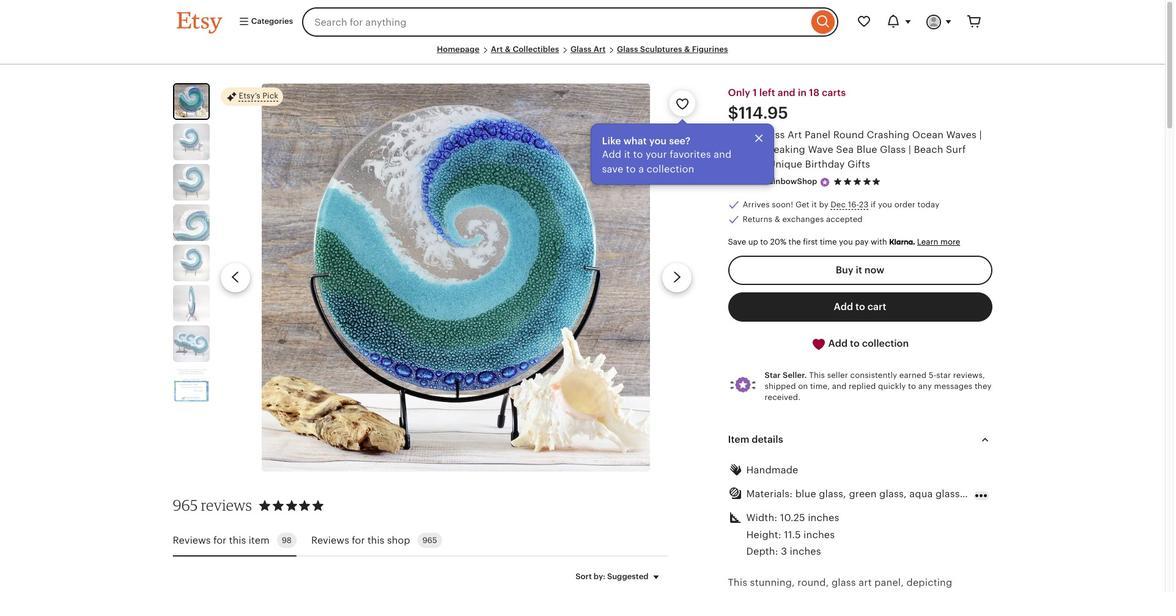 Task type: describe. For each thing, give the bounding box(es) containing it.
accepted
[[827, 215, 863, 224]]

star seller.
[[765, 371, 807, 380]]

to inside this seller consistently earned 5-star reviews, shipped on time, and replied quickly to any messages they received.
[[909, 382, 917, 391]]

learn more button
[[918, 237, 961, 247]]

1 horizontal spatial art
[[594, 45, 606, 54]]

today
[[918, 200, 940, 209]]

fused glass art panel round crashing ocean waves rolling image 2 image
[[173, 124, 210, 160]]

98
[[282, 536, 292, 545]]

sea
[[837, 145, 854, 155]]

fused glass art panel round crashing ocean waves rolling image 5 image
[[173, 245, 210, 282]]

and inside only 1 left and in 18 carts $114.95
[[778, 88, 796, 98]]

11.5
[[784, 530, 801, 540]]

wave
[[808, 145, 834, 155]]

to inside button
[[856, 301, 866, 312]]

order
[[895, 200, 916, 209]]

16-
[[848, 200, 860, 209]]

quickly
[[879, 382, 906, 391]]

art
[[859, 578, 872, 588]]

2 vertical spatial |
[[764, 159, 766, 170]]

depth:
[[747, 546, 779, 557]]

glass down crashing
[[880, 145, 906, 155]]

seller.
[[783, 371, 807, 380]]

1 horizontal spatial |
[[909, 145, 912, 155]]

for for item
[[213, 535, 227, 546]]

etsy's pick
[[239, 92, 279, 101]]

0 horizontal spatial art
[[491, 45, 503, 54]]

left
[[760, 88, 776, 98]]

etsy's
[[239, 92, 260, 101]]

only
[[728, 88, 751, 98]]

received.
[[765, 393, 801, 402]]

the
[[789, 237, 801, 247]]

blue
[[857, 145, 878, 155]]

18
[[810, 88, 820, 98]]

time
[[820, 237, 837, 247]]

arrives
[[743, 200, 770, 209]]

965 for 965
[[423, 536, 437, 545]]

tooltip containing like what you see?
[[591, 121, 774, 185]]

23
[[860, 200, 869, 209]]

to right up
[[761, 237, 769, 247]]

item
[[728, 434, 750, 445]]

and inside like what you see? add it to your favorites and save to a collection
[[714, 149, 732, 160]]

fused glass art panel round crashing ocean waves rolling image 3 image
[[173, 164, 210, 201]]

soon! get
[[772, 200, 810, 209]]

buy
[[836, 265, 854, 275]]

2 horizontal spatial you
[[879, 200, 893, 209]]

to left a
[[626, 164, 636, 174]]

suggested
[[608, 572, 649, 581]]

menu bar containing homepage
[[177, 44, 989, 65]]

& for art
[[505, 45, 511, 54]]

round,
[[798, 578, 829, 588]]

collection inside like what you see? add it to your favorites and save to a collection
[[647, 164, 695, 174]]

1 horizontal spatial fused glass art panel round crashing ocean waves | rolling breaking wave sea blue glass | beach surf theme | unique birthday gifts | the glass rainbow image
[[262, 83, 650, 472]]

star
[[937, 371, 952, 380]]

theme
[[728, 159, 761, 170]]

star
[[765, 371, 781, 380]]

965 reviews
[[173, 496, 252, 515]]

shop
[[387, 535, 410, 546]]

item details button
[[717, 425, 1004, 455]]

to down what
[[634, 149, 643, 160]]

waves
[[947, 130, 977, 140]]

reviews for this shop
[[311, 535, 410, 546]]

exchanges
[[783, 215, 824, 224]]

on
[[799, 382, 808, 391]]

art & collectibles
[[491, 45, 559, 54]]

reviews for reviews for this item
[[173, 535, 211, 546]]

pick
[[263, 92, 279, 101]]

glass art
[[571, 45, 606, 54]]

your
[[646, 149, 667, 160]]

add to cart
[[834, 301, 887, 312]]

etsy's pick button
[[221, 87, 283, 107]]

reviews,
[[954, 371, 986, 380]]

glass left sculptures
[[617, 45, 638, 54]]

they
[[975, 382, 992, 391]]

breaking
[[764, 145, 806, 155]]

a
[[639, 164, 644, 174]]

for for shop
[[352, 535, 365, 546]]

glass up breaking
[[760, 130, 785, 140]]

item
[[249, 535, 270, 546]]

glass sculptures & figurines
[[617, 45, 728, 54]]

more
[[941, 237, 961, 247]]

replied
[[849, 382, 876, 391]]

carts
[[822, 88, 846, 98]]

theglassrainbowshop link
[[728, 177, 818, 186]]

add to collection button
[[728, 329, 993, 359]]

you inside like what you see? add it to your favorites and save to a collection
[[650, 136, 667, 146]]

sort by: suggested button
[[567, 564, 673, 590]]

returns
[[743, 215, 773, 224]]

inches for depth: 3 inches
[[790, 546, 822, 557]]

this seller consistently earned 5-star reviews, shipped on time, and replied quickly to any messages they received.
[[765, 371, 992, 402]]

0 horizontal spatial fused glass art panel round crashing ocean waves | rolling breaking wave sea blue glass | beach surf theme | unique birthday gifts | the glass rainbow image
[[174, 85, 208, 119]]

art inside fused glass art panel round crashing ocean waves | rolling breaking wave sea blue glass | beach surf theme | unique birthday gifts
[[788, 130, 802, 140]]

this for shop
[[368, 535, 385, 546]]

buy it now button
[[728, 256, 993, 285]]

crashing
[[867, 130, 910, 140]]

dec
[[831, 200, 846, 209]]

10.25
[[781, 513, 806, 523]]

unique
[[769, 159, 803, 170]]

fused glass art panel round crashing ocean waves | rolling breaking wave sea blue glass | beach surf theme | unique birthday gifts
[[728, 130, 983, 170]]

this for item
[[229, 535, 246, 546]]

star_seller image
[[820, 177, 831, 188]]

cart
[[868, 301, 887, 312]]

birthday
[[806, 159, 845, 170]]

art & collectibles link
[[491, 45, 559, 54]]

reviews for reviews for this shop
[[311, 535, 349, 546]]

2 horizontal spatial |
[[980, 130, 983, 140]]



Task type: locate. For each thing, give the bounding box(es) containing it.
1 vertical spatial |
[[909, 145, 912, 155]]

0 vertical spatial collection
[[647, 164, 695, 174]]

0 horizontal spatial you
[[650, 136, 667, 146]]

categories button
[[229, 11, 299, 33]]

2 reviews from the left
[[311, 535, 349, 546]]

it down what
[[624, 149, 631, 160]]

fused glass art panel round crashing ocean waves rolling image 4 image
[[173, 204, 210, 241]]

0 vertical spatial it
[[624, 149, 631, 160]]

& left collectibles
[[505, 45, 511, 54]]

time,
[[811, 382, 830, 391]]

1 vertical spatial you
[[879, 200, 893, 209]]

| left beach
[[909, 145, 912, 155]]

you up your
[[650, 136, 667, 146]]

item details
[[728, 434, 784, 445]]

it left by
[[812, 200, 817, 209]]

surf
[[947, 145, 966, 155]]

0 horizontal spatial reviews
[[173, 535, 211, 546]]

add inside like what you see? add it to your favorites and save to a collection
[[602, 149, 622, 160]]

any
[[919, 382, 932, 391]]

1 vertical spatial and
[[714, 149, 732, 160]]

2 horizontal spatial art
[[788, 130, 802, 140]]

earned
[[900, 371, 927, 380]]

1 for from the left
[[213, 535, 227, 546]]

for
[[213, 535, 227, 546], [352, 535, 365, 546]]

2 vertical spatial add
[[829, 338, 848, 349]]

1 horizontal spatial it
[[812, 200, 817, 209]]

this inside this seller consistently earned 5-star reviews, shipped on time, and replied quickly to any messages they received.
[[810, 371, 825, 380]]

reviews right 98
[[311, 535, 349, 546]]

save
[[602, 164, 624, 174]]

1 reviews from the left
[[173, 535, 211, 546]]

collection up consistently
[[863, 338, 909, 349]]

1 vertical spatial collection
[[863, 338, 909, 349]]

1 horizontal spatial 965
[[423, 536, 437, 545]]

add to cart button
[[728, 292, 993, 322]]

0 horizontal spatial this
[[229, 535, 246, 546]]

965 left reviews
[[173, 496, 198, 515]]

to
[[634, 149, 643, 160], [626, 164, 636, 174], [761, 237, 769, 247], [856, 301, 866, 312], [850, 338, 860, 349], [909, 382, 917, 391]]

to inside 'button'
[[850, 338, 860, 349]]

0 vertical spatial this
[[810, 371, 825, 380]]

and down seller
[[833, 382, 847, 391]]

returns & exchanges accepted
[[743, 215, 863, 224]]

collectibles
[[513, 45, 559, 54]]

none search field inside categories banner
[[302, 7, 839, 37]]

0 vertical spatial |
[[980, 130, 983, 140]]

& right returns
[[775, 215, 781, 224]]

save up to 20% the first time you pay with klarna. learn more
[[728, 237, 961, 247]]

panel
[[805, 130, 831, 140]]

this left shop
[[368, 535, 385, 546]]

1 this from the left
[[229, 535, 246, 546]]

and
[[778, 88, 796, 98], [714, 149, 732, 160], [833, 382, 847, 391]]

height:
[[747, 530, 782, 540]]

add inside 'button'
[[829, 338, 848, 349]]

now
[[865, 265, 885, 275]]

figurines
[[692, 45, 728, 54]]

1 vertical spatial add
[[834, 301, 854, 312]]

learn
[[918, 237, 939, 247]]

1 vertical spatial it
[[812, 200, 817, 209]]

this
[[810, 371, 825, 380], [728, 578, 748, 588]]

this up time,
[[810, 371, 825, 380]]

art down categories banner
[[594, 45, 606, 54]]

20%
[[771, 237, 787, 247]]

fused glass art panel round crashing ocean waves rolling image 7 image
[[173, 326, 210, 362]]

reviews
[[173, 535, 211, 546], [311, 535, 349, 546]]

1 horizontal spatial and
[[778, 88, 796, 98]]

this for stunning,
[[728, 578, 748, 588]]

height: 11.5 inches
[[747, 530, 835, 540]]

0 horizontal spatial and
[[714, 149, 732, 160]]

add inside button
[[834, 301, 854, 312]]

fused glass art panel round crashing ocean waves rolling image 8 image
[[173, 366, 210, 403]]

0 vertical spatial add
[[602, 149, 622, 160]]

0 horizontal spatial for
[[213, 535, 227, 546]]

fused glass art panel round crashing ocean waves rolling image 6 image
[[173, 285, 210, 322]]

this left the stunning,
[[728, 578, 748, 588]]

tab list containing reviews for this item
[[173, 526, 668, 557]]

|
[[980, 130, 983, 140], [909, 145, 912, 155], [764, 159, 766, 170]]

| right waves
[[980, 130, 983, 140]]

inches for height: 11.5 inches
[[804, 530, 835, 540]]

it right buy
[[856, 265, 863, 275]]

and inside this seller consistently earned 5-star reviews, shipped on time, and replied quickly to any messages they received.
[[833, 382, 847, 391]]

0 vertical spatial inches
[[808, 513, 840, 523]]

menu bar
[[177, 44, 989, 65]]

inches
[[808, 513, 840, 523], [804, 530, 835, 540], [790, 546, 822, 557]]

0 horizontal spatial |
[[764, 159, 766, 170]]

1 horizontal spatial collection
[[863, 338, 909, 349]]

width:
[[747, 513, 778, 523]]

for down reviews
[[213, 535, 227, 546]]

glass
[[832, 578, 856, 588]]

965 for 965 reviews
[[173, 496, 198, 515]]

inches down 11.5
[[790, 546, 822, 557]]

1 horizontal spatial reviews
[[311, 535, 349, 546]]

2 vertical spatial and
[[833, 382, 847, 391]]

2 vertical spatial inches
[[790, 546, 822, 557]]

0 vertical spatial 965
[[173, 496, 198, 515]]

0 vertical spatial and
[[778, 88, 796, 98]]

5-
[[929, 371, 937, 380]]

2 vertical spatial you
[[839, 237, 853, 247]]

0 horizontal spatial it
[[624, 149, 631, 160]]

rolling
[[728, 145, 761, 155]]

1 vertical spatial inches
[[804, 530, 835, 540]]

favorites
[[670, 149, 711, 160]]

1 horizontal spatial this
[[810, 371, 825, 380]]

2 horizontal spatial it
[[856, 265, 863, 275]]

1 horizontal spatial &
[[685, 45, 690, 54]]

for left shop
[[352, 535, 365, 546]]

categories banner
[[154, 0, 1011, 44]]

0 horizontal spatial &
[[505, 45, 511, 54]]

0 horizontal spatial 965
[[173, 496, 198, 515]]

2 vertical spatial it
[[856, 265, 863, 275]]

this for seller
[[810, 371, 825, 380]]

inches for width: 10.25 inches
[[808, 513, 840, 523]]

$114.95
[[728, 104, 789, 122]]

add for add to collection
[[829, 338, 848, 349]]

pay
[[855, 237, 869, 247]]

1 horizontal spatial this
[[368, 535, 385, 546]]

art right homepage link
[[491, 45, 503, 54]]

2 horizontal spatial &
[[775, 215, 781, 224]]

buy it now
[[836, 265, 885, 275]]

categories
[[249, 17, 293, 26]]

add up seller
[[829, 338, 848, 349]]

what
[[624, 136, 647, 146]]

glass down categories banner
[[571, 45, 592, 54]]

tab list
[[173, 526, 668, 557]]

beach
[[914, 145, 944, 155]]

round
[[834, 130, 865, 140]]

you
[[650, 136, 667, 146], [879, 200, 893, 209], [839, 237, 853, 247]]

1 horizontal spatial for
[[352, 535, 365, 546]]

this left item
[[229, 535, 246, 546]]

to down add to cart button
[[850, 338, 860, 349]]

1
[[753, 88, 757, 98]]

add down like
[[602, 149, 622, 160]]

2 this from the left
[[368, 535, 385, 546]]

messages
[[935, 382, 973, 391]]

consistently
[[851, 371, 898, 380]]

add left cart
[[834, 301, 854, 312]]

Search for anything text field
[[302, 7, 809, 37]]

None search field
[[302, 7, 839, 37]]

if
[[871, 200, 876, 209]]

& for returns
[[775, 215, 781, 224]]

& left 'figurines'
[[685, 45, 690, 54]]

it inside button
[[856, 265, 863, 275]]

tooltip
[[591, 121, 774, 185]]

0 vertical spatial you
[[650, 136, 667, 146]]

it
[[624, 149, 631, 160], [812, 200, 817, 209], [856, 265, 863, 275]]

sort by: suggested
[[576, 572, 649, 581]]

you left pay
[[839, 237, 853, 247]]

2 for from the left
[[352, 535, 365, 546]]

by
[[819, 200, 829, 209]]

you right if
[[879, 200, 893, 209]]

and left the in
[[778, 88, 796, 98]]

ocean
[[913, 130, 944, 140]]

save
[[728, 237, 747, 247]]

collection
[[647, 164, 695, 174], [863, 338, 909, 349]]

reviews for this item
[[173, 535, 270, 546]]

it inside like what you see? add it to your favorites and save to a collection
[[624, 149, 631, 160]]

and down fused on the top of page
[[714, 149, 732, 160]]

2 horizontal spatial and
[[833, 382, 847, 391]]

glass
[[571, 45, 592, 54], [617, 45, 638, 54], [760, 130, 785, 140], [880, 145, 906, 155]]

see?
[[669, 136, 691, 146]]

0 horizontal spatial this
[[728, 578, 748, 588]]

| up 'theglassrainbowshop' link
[[764, 159, 766, 170]]

fused glass art panel round crashing ocean waves | rolling breaking wave sea blue glass | beach surf theme | unique birthday gifts | the glass rainbow image
[[262, 83, 650, 472], [174, 85, 208, 119]]

this
[[229, 535, 246, 546], [368, 535, 385, 546]]

stunning,
[[750, 578, 795, 588]]

1 vertical spatial 965
[[423, 536, 437, 545]]

with
[[871, 237, 888, 247]]

inches right "10.25"
[[808, 513, 840, 523]]

seller
[[828, 371, 849, 380]]

add for add to cart
[[834, 301, 854, 312]]

collection down your
[[647, 164, 695, 174]]

art up breaking
[[788, 130, 802, 140]]

to down earned
[[909, 382, 917, 391]]

homepage
[[437, 45, 480, 54]]

homepage link
[[437, 45, 480, 54]]

this inside the this stunning, round, glass art panel, depicting
[[728, 578, 748, 588]]

like
[[602, 136, 621, 146]]

shipped
[[765, 382, 796, 391]]

klarna.
[[890, 237, 915, 247]]

by:
[[594, 572, 606, 581]]

1 horizontal spatial you
[[839, 237, 853, 247]]

reviews down "965 reviews"
[[173, 535, 211, 546]]

in
[[798, 88, 807, 98]]

1 vertical spatial this
[[728, 578, 748, 588]]

arrives soon! get it by dec 16-23 if you order today
[[743, 200, 940, 209]]

add
[[602, 149, 622, 160], [834, 301, 854, 312], [829, 338, 848, 349]]

965 right shop
[[423, 536, 437, 545]]

collection inside the add to collection 'button'
[[863, 338, 909, 349]]

to left cart
[[856, 301, 866, 312]]

&
[[505, 45, 511, 54], [685, 45, 690, 54], [775, 215, 781, 224]]

inches right 11.5
[[804, 530, 835, 540]]

add to collection
[[826, 338, 909, 349]]

gifts
[[848, 159, 871, 170]]

0 horizontal spatial collection
[[647, 164, 695, 174]]



Task type: vqa. For each thing, say whether or not it's contained in the screenshot.
States,
no



